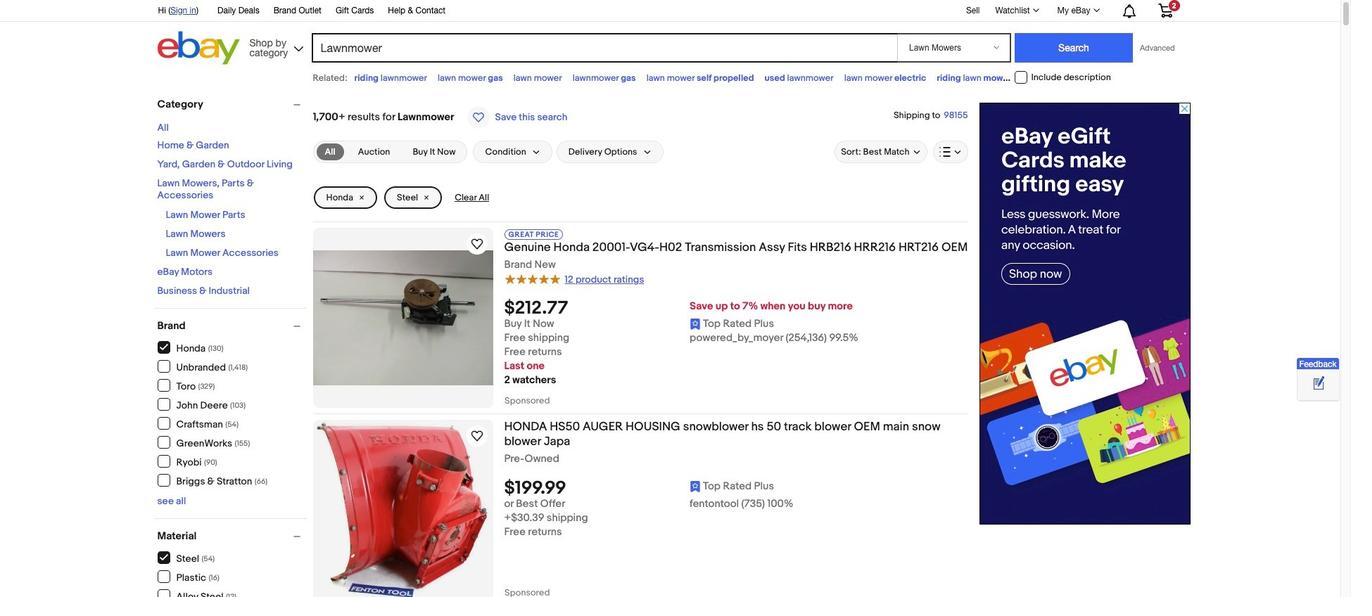 Task type: vqa. For each thing, say whether or not it's contained in the screenshot.
$111.35's SAVE
no



Task type: locate. For each thing, give the bounding box(es) containing it.
None text field
[[496, 586, 550, 597]]

None text field
[[496, 394, 550, 433]]

None submit
[[1015, 33, 1133, 63]]

All selected text field
[[325, 146, 335, 158]]

my ebay image
[[1093, 8, 1100, 12]]

account navigation
[[150, 0, 1183, 22]]

0 vertical spatial heading
[[504, 241, 968, 255]]

1 vertical spatial heading
[[504, 420, 941, 449]]

main content
[[313, 91, 968, 597]]

heading
[[504, 241, 968, 255], [504, 420, 941, 449]]

banner
[[150, 0, 1183, 68]]

honda hs50 auger housing snowblower hs 50 track blower oem main snow blower japa image
[[313, 421, 493, 597]]

save this search lawnmower search image
[[467, 106, 490, 129]]



Task type: describe. For each thing, give the bounding box(es) containing it.
Search for anything text field
[[314, 34, 894, 61]]

1 heading from the top
[[504, 241, 968, 255]]

genuine honda 20001-vg4-h02 transmission assy fits hrb216 hrr216 hrt216 oem image
[[313, 251, 493, 386]]

listing options selector. list view selected. image
[[939, 146, 962, 158]]

2 heading from the top
[[504, 420, 941, 449]]

advertisement element
[[979, 103, 1190, 525]]

watchlist image
[[1033, 8, 1039, 12]]



